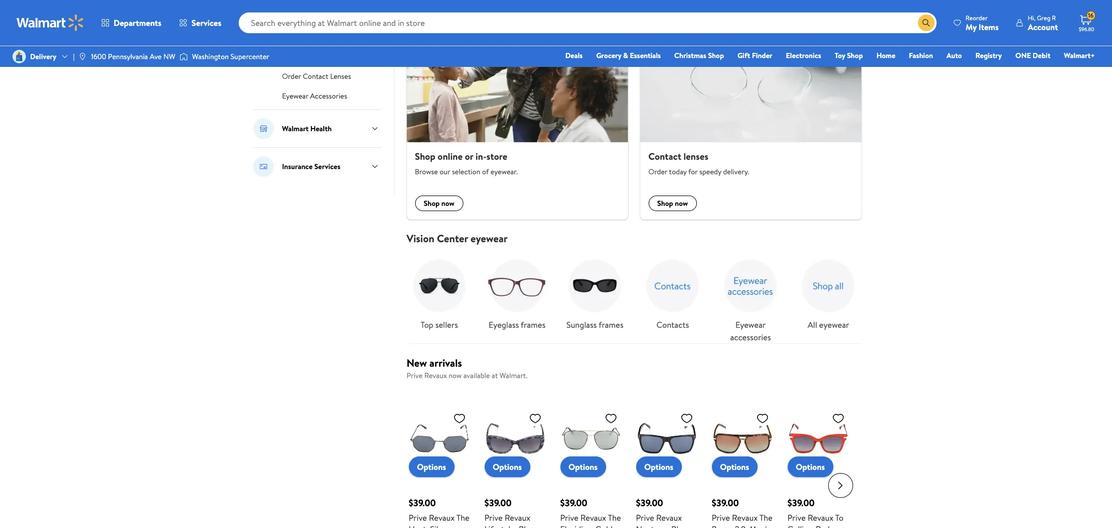Task type: describe. For each thing, give the bounding box(es) containing it.
insurance services
[[282, 161, 341, 172]]

registry
[[976, 50, 1003, 61]]

$39.00 for $39.00 prive revaux lifestyle, blu
[[485, 497, 512, 510]]

pennsylvania
[[108, 51, 148, 62]]

delivery
[[30, 51, 56, 62]]

vision center eyewear
[[407, 232, 508, 246]]

sunglass
[[567, 320, 597, 331]]

to
[[836, 512, 844, 524]]

lifestyle,
[[485, 524, 517, 529]]

next slide for product carousel list image
[[829, 473, 853, 498]]

top sellers link
[[407, 254, 472, 331]]

add to favorites list, prive revaux the floridian, gold, sunglasses image
[[605, 412, 618, 425]]

available
[[464, 371, 490, 381]]

shop inside the contact lenses list item
[[658, 199, 674, 209]]

options link for prive revaux neptune, blu
[[636, 457, 682, 478]]

contact lenses list item
[[634, 18, 868, 220]]

2.0,
[[735, 524, 748, 529]]

order contact lenses
[[282, 71, 351, 82]]

bruce
[[712, 524, 733, 529]]

neptune,
[[636, 524, 670, 529]]

prive inside new arrivals prive revaux now available at walmart.
[[407, 371, 423, 381]]

2 product group from the left
[[485, 387, 546, 529]]

3 product group from the left
[[561, 387, 622, 529]]

christmas
[[675, 50, 707, 61]]

my
[[966, 21, 977, 32]]

add to favorites list, prive revaux neptune, blue havana, sunglasses image
[[681, 412, 693, 425]]

supercenter
[[231, 51, 269, 62]]

the for $39.00 prive revaux the floridian, gold
[[608, 512, 621, 524]]

&
[[624, 50, 629, 61]]

options link for prive revaux the bruce 2.0, men's
[[712, 457, 758, 478]]

$39.00 prive revaux neptune, blu
[[636, 497, 688, 529]]

departments button
[[92, 10, 170, 35]]

1600 pennsylvania ave nw
[[91, 51, 175, 62]]

fashion
[[910, 50, 934, 61]]

shop inside shop online or in-store browse our selection of eyewear.
[[415, 150, 436, 163]]

walmart health image
[[253, 118, 274, 139]]

arrivals
[[430, 356, 462, 370]]

walmart+
[[1065, 50, 1096, 61]]

of
[[482, 167, 489, 177]]

add to favorites list, prive revaux lifestyle, blue havana, sunglasses image
[[529, 412, 542, 425]]

delivery.
[[724, 167, 750, 177]]

eyeglass
[[489, 320, 519, 331]]

deals
[[566, 50, 583, 61]]

Walmart Site-Wide search field
[[239, 12, 937, 33]]

now inside new arrivals prive revaux now available at walmart.
[[449, 371, 462, 381]]

new
[[407, 356, 427, 370]]

account
[[1029, 21, 1059, 32]]

floridian,
[[561, 524, 594, 529]]

r
[[1053, 13, 1057, 22]]

now for or
[[442, 199, 455, 209]]

1 product group from the left
[[409, 387, 470, 529]]

electronics
[[786, 50, 822, 61]]

search icon image
[[923, 19, 931, 27]]

$39.00 prive revaux the bruce 2.0, men's
[[712, 497, 773, 529]]

prive revaux lifestyle, blue havana, sunglasses image
[[485, 408, 546, 469]]

contacts
[[657, 320, 690, 331]]

health
[[311, 124, 332, 134]]

find
[[282, 32, 296, 42]]

services inside dropdown button
[[192, 17, 222, 29]]

shop down browse
[[424, 199, 440, 209]]

toy
[[835, 50, 846, 61]]

contact inside the contact lenses order today for speedy delivery.
[[649, 150, 682, 163]]

sellers
[[436, 320, 458, 331]]

our
[[440, 167, 450, 177]]

grocery & essentials
[[597, 50, 661, 61]]

eyewear accessories
[[282, 91, 347, 101]]

grocery & essentials link
[[592, 50, 666, 61]]

deals link
[[561, 50, 588, 61]]

shop now for order
[[658, 199, 688, 209]]

items
[[979, 21, 999, 32]]

shop right toy
[[848, 50, 864, 61]]

electronics link
[[782, 50, 826, 61]]

eyeglass frames link
[[485, 254, 550, 331]]

1 horizontal spatial home
[[877, 50, 896, 61]]

one debit
[[1016, 50, 1051, 61]]

one
[[1016, 50, 1032, 61]]

now for order
[[675, 199, 688, 209]]

prive for $39.00 prive revaux neptune, blu
[[636, 512, 655, 524]]

$96.80
[[1080, 25, 1095, 33]]

shop online or in-store list item
[[401, 18, 634, 220]]

1 vertical spatial services
[[315, 161, 341, 172]]

$39.00 prive revaux the heat, silve
[[409, 497, 470, 529]]

 image for delivery
[[12, 50, 26, 63]]

the for $39.00 prive revaux the heat, silve
[[457, 512, 470, 524]]

add to favorites list, prive revaux to collins, red, sunglasses image
[[833, 412, 845, 425]]

reorder my items
[[966, 13, 999, 32]]

options for prive revaux neptune, blu
[[645, 462, 674, 473]]

$39.00 for $39.00 prive revaux the heat, silve
[[409, 497, 436, 510]]

find a center link
[[282, 31, 325, 42]]

1 vertical spatial home link
[[872, 50, 901, 61]]

options for $39.00
[[796, 462, 825, 473]]

departments
[[114, 17, 162, 29]]

1600
[[91, 51, 106, 62]]

speedy
[[700, 167, 722, 177]]

nw
[[163, 51, 175, 62]]

0 vertical spatial contact
[[303, 71, 329, 82]]

prive revaux neptune, blue havana, sunglasses image
[[636, 408, 698, 469]]

for
[[689, 167, 698, 177]]

walmart health
[[282, 124, 332, 134]]

top sellers
[[421, 320, 458, 331]]

options link for prive revaux lifestyle, blu
[[485, 457, 531, 478]]

prive revaux to collins, red, sunglasses image
[[788, 408, 849, 469]]



Task type: locate. For each thing, give the bounding box(es) containing it.
5 $39.00 from the left
[[712, 497, 739, 510]]

the left "lifestyle,"
[[457, 512, 470, 524]]

contacts link
[[641, 254, 706, 331]]

5 product group from the left
[[712, 387, 773, 529]]

revaux inside $39.00 prive revaux the heat, silve
[[429, 512, 455, 524]]

the
[[457, 512, 470, 524], [608, 512, 621, 524], [760, 512, 773, 524]]

$39.00 inside $39.00 prive revaux the bruce 2.0, men's
[[712, 497, 739, 510]]

0 horizontal spatial home link
[[282, 11, 301, 22]]

add to favorites list, prive revaux the heat, silver grey, sunglasses image
[[454, 412, 466, 425]]

4 product group from the left
[[636, 387, 698, 529]]

washington
[[192, 51, 229, 62]]

1 horizontal spatial eyewear
[[736, 320, 766, 331]]

0 horizontal spatial  image
[[12, 50, 26, 63]]

2 the from the left
[[608, 512, 621, 524]]

fashion link
[[905, 50, 938, 61]]

6 options link from the left
[[788, 457, 834, 478]]

options link for prive revaux the heat, silve
[[409, 457, 455, 478]]

washington supercenter
[[192, 51, 269, 62]]

0 vertical spatial center
[[303, 32, 325, 42]]

now
[[442, 199, 455, 209], [675, 199, 688, 209], [449, 371, 462, 381]]

revaux inside $39.00 prive revaux neptune, blu
[[657, 512, 682, 524]]

$39.00 for $39.00 prive revaux the bruce 2.0, men's
[[712, 497, 739, 510]]

0 horizontal spatial center
[[303, 32, 325, 42]]

$39.00 up collins,
[[788, 497, 815, 510]]

home link up find
[[282, 11, 301, 22]]

walmart.
[[500, 371, 528, 381]]

all eyewear
[[808, 320, 850, 331]]

2 horizontal spatial  image
[[180, 51, 188, 62]]

reorder
[[966, 13, 988, 22]]

walmart
[[282, 124, 309, 134]]

$39.00 up "lifestyle,"
[[485, 497, 512, 510]]

at
[[492, 371, 498, 381]]

order up eyewear accessories link
[[282, 71, 301, 82]]

1 horizontal spatial services
[[315, 161, 341, 172]]

home
[[282, 12, 301, 22], [877, 50, 896, 61]]

eyeglass frames
[[489, 320, 546, 331]]

new arrivals prive revaux now available at walmart.
[[407, 356, 528, 381]]

1 vertical spatial center
[[437, 232, 468, 246]]

order contact lenses link
[[282, 70, 351, 82]]

the right 2.0,
[[760, 512, 773, 524]]

1 horizontal spatial contact
[[649, 150, 682, 163]]

shop now
[[424, 199, 455, 209], [658, 199, 688, 209]]

all eyewear link
[[796, 254, 862, 331]]

prive for $39.00 prive revaux to collins, red
[[788, 512, 806, 524]]

$39.00 inside $39.00 prive revaux neptune, blu
[[636, 497, 664, 510]]

list
[[401, 18, 868, 220], [401, 245, 868, 344]]

the right the floridian,
[[608, 512, 621, 524]]

center right "vision"
[[437, 232, 468, 246]]

browse
[[415, 167, 438, 177]]

prive revaux the bruce 2.0, men's, navigator, havana, sunglasses image
[[712, 408, 773, 469]]

options link up $39.00 prive revaux the floridian, gold
[[561, 457, 606, 478]]

now down today
[[675, 199, 688, 209]]

home up find
[[282, 12, 301, 22]]

contact lenses order today for speedy delivery.
[[649, 150, 750, 177]]

shop now inside the contact lenses list item
[[658, 199, 688, 209]]

eyewear for eyewear accessories
[[736, 320, 766, 331]]

options up $39.00 prive revaux the heat, silve in the bottom of the page
[[417, 462, 446, 473]]

auto link
[[942, 50, 967, 61]]

hi, greg r account
[[1029, 13, 1059, 32]]

2 list from the top
[[401, 245, 868, 344]]

$39.00
[[409, 497, 436, 510], [485, 497, 512, 510], [561, 497, 588, 510], [636, 497, 664, 510], [712, 497, 739, 510], [788, 497, 815, 510]]

1 list from the top
[[401, 18, 868, 220]]

now inside the contact lenses list item
[[675, 199, 688, 209]]

 image for 1600 pennsylvania ave nw
[[79, 52, 87, 61]]

ave
[[150, 51, 162, 62]]

walmart image
[[17, 15, 84, 31]]

or
[[465, 150, 474, 163]]

shop online or in-store browse our selection of eyewear.
[[415, 150, 518, 177]]

0 horizontal spatial eyewear
[[282, 91, 309, 101]]

eyewear down order contact lenses
[[282, 91, 309, 101]]

$39.00 for $39.00 prive revaux the floridian, gold
[[561, 497, 588, 510]]

revaux for $39.00 prive revaux to collins, red
[[808, 512, 834, 524]]

accessories
[[731, 332, 771, 343]]

0 vertical spatial services
[[192, 17, 222, 29]]

sunglass frames
[[567, 320, 624, 331]]

$39.00 prive revaux the floridian, gold
[[561, 497, 621, 529]]

prive inside $39.00 prive revaux the floridian, gold
[[561, 512, 579, 524]]

0 vertical spatial order
[[282, 71, 301, 82]]

center right a
[[303, 32, 325, 42]]

essentials
[[630, 50, 661, 61]]

options up $39.00 prive revaux the bruce 2.0, men's
[[720, 462, 750, 473]]

1 vertical spatial eyewear
[[736, 320, 766, 331]]

list containing top sellers
[[401, 245, 868, 344]]

 image
[[12, 50, 26, 63], [180, 51, 188, 62], [79, 52, 87, 61]]

$39.00 up bruce
[[712, 497, 739, 510]]

$39.00 prive revaux lifestyle, blu
[[485, 497, 535, 529]]

options link for prive revaux the floridian, gold
[[561, 457, 606, 478]]

 image left the delivery
[[12, 50, 26, 63]]

shop right christmas
[[708, 50, 724, 61]]

prive inside $39.00 prive revaux neptune, blu
[[636, 512, 655, 524]]

contact up eyewear accessories link
[[303, 71, 329, 82]]

3 the from the left
[[760, 512, 773, 524]]

prive for $39.00 prive revaux the bruce 2.0, men's
[[712, 512, 730, 524]]

frames inside 'link'
[[521, 320, 546, 331]]

 image right |
[[79, 52, 87, 61]]

Search search field
[[239, 12, 937, 33]]

prive revaux the floridian, gold, sunglasses image
[[561, 408, 622, 469]]

4 options link from the left
[[636, 457, 682, 478]]

now down our
[[442, 199, 455, 209]]

product group
[[409, 387, 470, 529], [485, 387, 546, 529], [561, 387, 622, 529], [636, 387, 698, 529], [712, 387, 773, 529], [788, 387, 849, 529]]

eyewear accessories link
[[718, 254, 784, 344]]

lenses
[[330, 71, 351, 82]]

$39.00 inside $39.00 prive revaux the heat, silve
[[409, 497, 436, 510]]

list containing shop online or in-store
[[401, 18, 868, 220]]

shop now down today
[[658, 199, 688, 209]]

eyewear accessories link
[[282, 90, 347, 101]]

$39.00 inside $39.00 prive revaux the floridian, gold
[[561, 497, 588, 510]]

options link for $39.00
[[788, 457, 834, 478]]

1 shop now from the left
[[424, 199, 455, 209]]

1 options link from the left
[[409, 457, 455, 478]]

today
[[670, 167, 687, 177]]

frames for sunglass frames
[[599, 320, 624, 331]]

1 vertical spatial list
[[401, 245, 868, 344]]

5 options link from the left
[[712, 457, 758, 478]]

heat,
[[409, 524, 428, 529]]

vision
[[407, 232, 435, 246]]

3 options from the left
[[569, 462, 598, 473]]

order
[[282, 71, 301, 82], [649, 167, 668, 177]]

options link up $39.00 prive revaux the bruce 2.0, men's
[[712, 457, 758, 478]]

16
[[1089, 11, 1094, 20]]

 image right nw
[[180, 51, 188, 62]]

0 horizontal spatial services
[[192, 17, 222, 29]]

$39.00 inside '$39.00 prive revaux lifestyle, blu'
[[485, 497, 512, 510]]

0 horizontal spatial frames
[[521, 320, 546, 331]]

1 horizontal spatial order
[[649, 167, 668, 177]]

6 $39.00 from the left
[[788, 497, 815, 510]]

eyewear up accessories
[[736, 320, 766, 331]]

prive inside $39.00 prive revaux the bruce 2.0, men's
[[712, 512, 730, 524]]

toy shop
[[835, 50, 864, 61]]

revaux for $39.00 prive revaux the heat, silve
[[429, 512, 455, 524]]

services up washington
[[192, 17, 222, 29]]

shop now inside shop online or in-store list item
[[424, 199, 455, 209]]

collins,
[[788, 524, 814, 529]]

options for prive revaux lifestyle, blu
[[493, 462, 522, 473]]

1 vertical spatial eyewear
[[820, 320, 850, 331]]

contact
[[303, 71, 329, 82], [649, 150, 682, 163]]

2 frames from the left
[[599, 320, 624, 331]]

prive revaux the heat, silver grey, sunglasses image
[[409, 408, 470, 469]]

auto
[[947, 50, 963, 61]]

prive for $39.00 prive revaux lifestyle, blu
[[485, 512, 503, 524]]

prive for $39.00 prive revaux the heat, silve
[[409, 512, 427, 524]]

revaux
[[425, 371, 447, 381], [429, 512, 455, 524], [505, 512, 531, 524], [581, 512, 607, 524], [657, 512, 682, 524], [732, 512, 758, 524], [808, 512, 834, 524]]

5 options from the left
[[720, 462, 750, 473]]

walmart insurance services image
[[253, 156, 274, 177]]

1 horizontal spatial shop now
[[658, 199, 688, 209]]

$39.00 up neptune,
[[636, 497, 664, 510]]

0 horizontal spatial shop now
[[424, 199, 455, 209]]

frames right "sunglass"
[[599, 320, 624, 331]]

home left fashion link
[[877, 50, 896, 61]]

lenses
[[684, 150, 709, 163]]

sunglass frames link
[[563, 254, 628, 331]]

options link up '$39.00 prive revaux lifestyle, blu'
[[485, 457, 531, 478]]

find a center
[[282, 32, 325, 42]]

order left today
[[649, 167, 668, 177]]

1 the from the left
[[457, 512, 470, 524]]

revaux inside $39.00 prive revaux the bruce 2.0, men's
[[732, 512, 758, 524]]

revaux for $39.00 prive revaux the bruce 2.0, men's
[[732, 512, 758, 524]]

1 $39.00 from the left
[[409, 497, 436, 510]]

2 options link from the left
[[485, 457, 531, 478]]

hi,
[[1029, 13, 1036, 22]]

options for prive revaux the heat, silve
[[417, 462, 446, 473]]

options up '$39.00 prive revaux lifestyle, blu'
[[493, 462, 522, 473]]

0 horizontal spatial order
[[282, 71, 301, 82]]

the inside $39.00 prive revaux the floridian, gold
[[608, 512, 621, 524]]

center
[[303, 32, 325, 42], [437, 232, 468, 246]]

|
[[73, 51, 75, 62]]

eyewear for eyewear accessories
[[282, 91, 309, 101]]

grocery
[[597, 50, 622, 61]]

6 options from the left
[[796, 462, 825, 473]]

prive inside '$39.00 prive revaux lifestyle, blu'
[[485, 512, 503, 524]]

revaux inside $39.00 prive revaux to collins, red
[[808, 512, 834, 524]]

services right the insurance at the top left of page
[[315, 161, 341, 172]]

$39.00 for $39.00 prive revaux to collins, red
[[788, 497, 815, 510]]

revaux for $39.00 prive revaux lifestyle, blu
[[505, 512, 531, 524]]

greg
[[1038, 13, 1051, 22]]

frames right eyeglass
[[521, 320, 546, 331]]

the inside $39.00 prive revaux the bruce 2.0, men's
[[760, 512, 773, 524]]

2 $39.00 from the left
[[485, 497, 512, 510]]

0 vertical spatial home link
[[282, 11, 301, 22]]

store
[[487, 150, 508, 163]]

options link
[[409, 457, 455, 478], [485, 457, 531, 478], [561, 457, 606, 478], [636, 457, 682, 478], [712, 457, 758, 478], [788, 457, 834, 478]]

gift finder link
[[733, 50, 778, 61]]

revaux inside $39.00 prive revaux the floridian, gold
[[581, 512, 607, 524]]

debit
[[1033, 50, 1051, 61]]

eyewear inside eyewear accessories
[[736, 320, 766, 331]]

1 vertical spatial home
[[877, 50, 896, 61]]

home link
[[282, 11, 301, 22], [872, 50, 901, 61]]

christmas shop link
[[670, 50, 729, 61]]

finder
[[752, 50, 773, 61]]

contact up today
[[649, 150, 682, 163]]

6 product group from the left
[[788, 387, 849, 529]]

revaux inside new arrivals prive revaux now available at walmart.
[[425, 371, 447, 381]]

4 $39.00 from the left
[[636, 497, 664, 510]]

$39.00 inside $39.00 prive revaux to collins, red
[[788, 497, 815, 510]]

1 horizontal spatial  image
[[79, 52, 87, 61]]

3 options link from the left
[[561, 457, 606, 478]]

options up $39.00 prive revaux neptune, blu
[[645, 462, 674, 473]]

gift finder
[[738, 50, 773, 61]]

eyewear accessories
[[731, 320, 771, 343]]

eyewear
[[471, 232, 508, 246], [820, 320, 850, 331]]

the inside $39.00 prive revaux the heat, silve
[[457, 512, 470, 524]]

options link up $39.00 prive revaux neptune, blu
[[636, 457, 682, 478]]

$39.00 up "heat,"
[[409, 497, 436, 510]]

eyewear inside the all eyewear link
[[820, 320, 850, 331]]

 image for washington supercenter
[[180, 51, 188, 62]]

2 shop now from the left
[[658, 199, 688, 209]]

1 horizontal spatial center
[[437, 232, 468, 246]]

prive for $39.00 prive revaux the floridian, gold
[[561, 512, 579, 524]]

shop down today
[[658, 199, 674, 209]]

0 vertical spatial home
[[282, 12, 301, 22]]

revaux for $39.00 prive revaux the floridian, gold
[[581, 512, 607, 524]]

1 vertical spatial contact
[[649, 150, 682, 163]]

home link left fashion link
[[872, 50, 901, 61]]

the for $39.00 prive revaux the bruce 2.0, men's
[[760, 512, 773, 524]]

frames for eyeglass frames
[[521, 320, 546, 331]]

now inside shop online or in-store list item
[[442, 199, 455, 209]]

0 vertical spatial list
[[401, 18, 868, 220]]

toy shop link
[[831, 50, 868, 61]]

options up $39.00 prive revaux to collins, red
[[796, 462, 825, 473]]

1 frames from the left
[[521, 320, 546, 331]]

2 horizontal spatial the
[[760, 512, 773, 524]]

order inside the contact lenses order today for speedy delivery.
[[649, 167, 668, 177]]

revaux for $39.00 prive revaux neptune, blu
[[657, 512, 682, 524]]

0 horizontal spatial contact
[[303, 71, 329, 82]]

in-
[[476, 150, 487, 163]]

0 vertical spatial eyewear
[[471, 232, 508, 246]]

1 vertical spatial order
[[649, 167, 668, 177]]

0 horizontal spatial eyewear
[[471, 232, 508, 246]]

selection
[[452, 167, 481, 177]]

4 options from the left
[[645, 462, 674, 473]]

prive inside $39.00 prive revaux to collins, red
[[788, 512, 806, 524]]

now down the 'arrivals'
[[449, 371, 462, 381]]

a
[[298, 32, 301, 42]]

1 options from the left
[[417, 462, 446, 473]]

0 horizontal spatial home
[[282, 12, 301, 22]]

0 horizontal spatial the
[[457, 512, 470, 524]]

online
[[438, 150, 463, 163]]

1 horizontal spatial frames
[[599, 320, 624, 331]]

shop now down our
[[424, 199, 455, 209]]

walmart+ link
[[1060, 50, 1100, 61]]

options up $39.00 prive revaux the floridian, gold
[[569, 462, 598, 473]]

prive inside $39.00 prive revaux the heat, silve
[[409, 512, 427, 524]]

options link up $39.00 prive revaux the heat, silve in the bottom of the page
[[409, 457, 455, 478]]

1 horizontal spatial the
[[608, 512, 621, 524]]

$39.00 up the floridian,
[[561, 497, 588, 510]]

shop up browse
[[415, 150, 436, 163]]

2 options from the left
[[493, 462, 522, 473]]

shop now for or
[[424, 199, 455, 209]]

0 vertical spatial eyewear
[[282, 91, 309, 101]]

options for prive revaux the bruce 2.0, men's
[[720, 462, 750, 473]]

options for prive revaux the floridian, gold
[[569, 462, 598, 473]]

$39.00 for $39.00 prive revaux neptune, blu
[[636, 497, 664, 510]]

one debit link
[[1011, 50, 1056, 61]]

options link up $39.00 prive revaux to collins, red
[[788, 457, 834, 478]]

revaux inside '$39.00 prive revaux lifestyle, blu'
[[505, 512, 531, 524]]

1 horizontal spatial eyewear
[[820, 320, 850, 331]]

3 $39.00 from the left
[[561, 497, 588, 510]]

top
[[421, 320, 434, 331]]

1 horizontal spatial home link
[[872, 50, 901, 61]]

add to favorites list, prive revaux the bruce 2.0, men's, navigator, havana, sunglasses image
[[757, 412, 769, 425]]



Task type: vqa. For each thing, say whether or not it's contained in the screenshot.
New
yes



